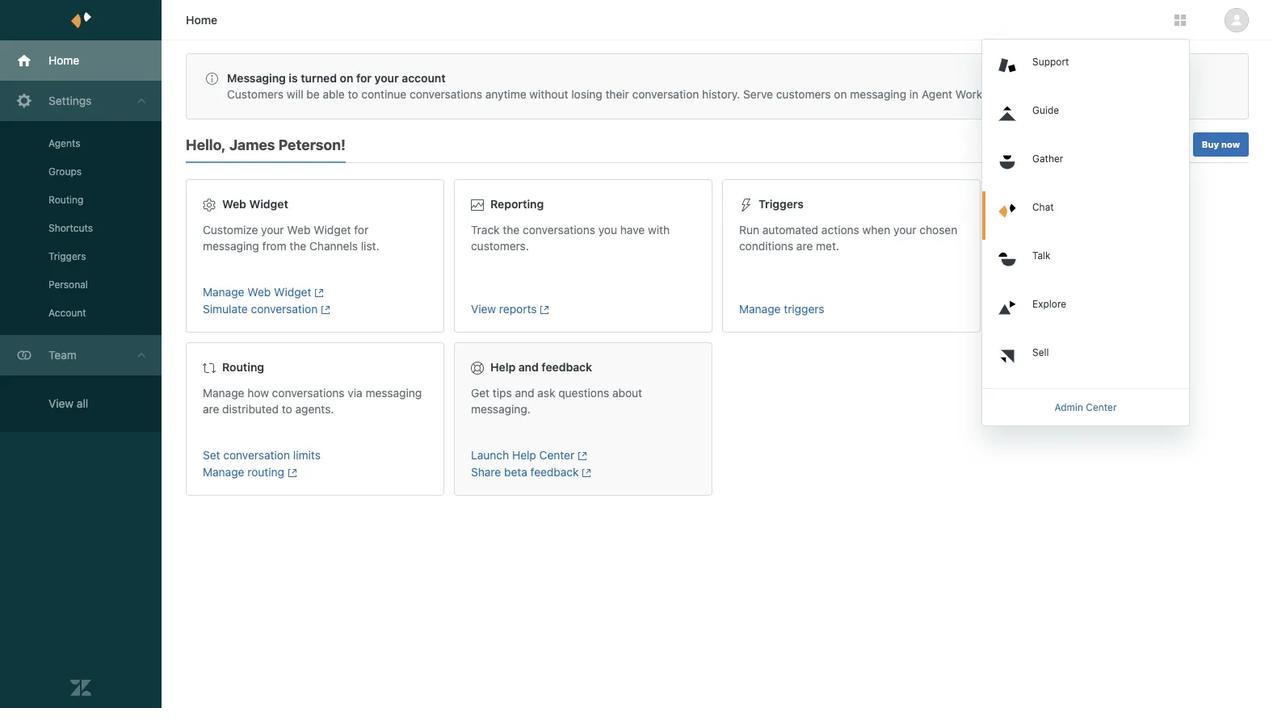 Task type: describe. For each thing, give the bounding box(es) containing it.
account
[[48, 307, 86, 319]]

how
[[247, 386, 269, 400]]

met.
[[816, 239, 839, 253]]

explore
[[1033, 298, 1067, 310]]

0 horizontal spatial on
[[340, 71, 353, 85]]

0 vertical spatial and
[[519, 360, 539, 374]]

launch help center
[[471, 448, 575, 462]]

0 vertical spatial routing
[[48, 194, 84, 206]]

the inside customize your web widget for messaging from the channels list.
[[290, 239, 306, 253]]

talk link
[[986, 240, 1189, 288]]

team
[[48, 348, 77, 362]]

agent
[[922, 87, 953, 101]]

anytime
[[485, 87, 527, 101]]

0 vertical spatial web
[[222, 197, 246, 211]]

talk
[[1033, 250, 1051, 262]]

hello, james peterson!
[[186, 137, 346, 153]]

when
[[863, 223, 891, 237]]

questions
[[559, 386, 609, 400]]

routing
[[247, 465, 284, 479]]

messaging.
[[471, 402, 531, 416]]

via
[[348, 386, 363, 400]]

share beta feedback link
[[471, 465, 696, 479]]

0 vertical spatial widget
[[249, 197, 288, 211]]

losing
[[571, 87, 603, 101]]

peterson!
[[278, 137, 346, 153]]

messaging inside manage how conversations via messaging are distributed to agents.
[[366, 386, 422, 400]]

continue
[[361, 87, 407, 101]]

simulate conversation link
[[203, 302, 427, 316]]

conversation inside messaging is turned on for your account customers will be able to continue conversations anytime without losing their conversation history. serve customers on messaging in agent workspace.
[[632, 87, 699, 101]]

list.
[[361, 239, 379, 253]]

conversation for simulate conversation
[[251, 302, 318, 316]]

manage triggers
[[739, 302, 825, 316]]

admin center link
[[983, 393, 1189, 423]]

to inside messaging is turned on for your account customers will be able to continue conversations anytime without losing their conversation history. serve customers on messaging in agent workspace.
[[348, 87, 358, 101]]

messaging
[[227, 71, 286, 85]]

agents
[[48, 137, 80, 149]]

your inside customize your web widget for messaging from the channels list.
[[261, 223, 284, 237]]

1 horizontal spatial routing
[[222, 360, 264, 374]]

2 vertical spatial web
[[247, 285, 271, 299]]

workspace.
[[956, 87, 1017, 101]]

automated
[[763, 223, 819, 237]]

share
[[471, 465, 501, 479]]

to inside manage how conversations via messaging are distributed to agents.
[[282, 402, 292, 416]]

history.
[[702, 87, 740, 101]]

manage web widget
[[203, 285, 311, 299]]

1 vertical spatial home
[[48, 53, 79, 67]]

and inside get tips and ask questions about messaging.
[[515, 386, 535, 400]]

run automated actions when your chosen conditions are met.
[[739, 223, 958, 253]]

web inside customize your web widget for messaging from the channels list.
[[287, 223, 311, 237]]

2 vertical spatial widget
[[274, 285, 311, 299]]

groups
[[48, 166, 82, 178]]

all
[[77, 397, 88, 410]]

support
[[1033, 56, 1069, 68]]

channels
[[309, 239, 358, 253]]

manage routing
[[203, 465, 284, 479]]

about
[[612, 386, 642, 400]]

explore link
[[986, 288, 1189, 337]]

0 vertical spatial triggers
[[759, 197, 804, 211]]

zendesk products image
[[1175, 15, 1186, 26]]

settings
[[48, 94, 92, 107]]

view reports link
[[471, 302, 696, 316]]

get
[[471, 386, 490, 400]]

manage triggers link
[[739, 302, 964, 316]]

messaging inside messaging is turned on for your account customers will be able to continue conversations anytime without losing their conversation history. serve customers on messaging in agent workspace.
[[850, 87, 907, 101]]

help and feedback
[[490, 360, 592, 374]]

feedback for share beta feedback
[[531, 465, 579, 479]]

actions
[[822, 223, 860, 237]]

tips
[[493, 386, 512, 400]]

chat
[[1033, 201, 1054, 213]]

view all
[[48, 397, 88, 410]]

simulate conversation
[[203, 302, 318, 316]]

have
[[620, 223, 645, 237]]

launch help center link
[[471, 448, 696, 462]]

launch
[[471, 448, 509, 462]]

gather link
[[986, 143, 1189, 191]]

web widget
[[222, 197, 288, 211]]

run
[[739, 223, 760, 237]]

you
[[599, 223, 617, 237]]

customers
[[227, 87, 284, 101]]

conversations inside messaging is turned on for your account customers will be able to continue conversations anytime without losing their conversation history. serve customers on messaging in agent workspace.
[[410, 87, 482, 101]]

0 vertical spatial home
[[186, 13, 217, 27]]

your inside messaging is turned on for your account customers will be able to continue conversations anytime without losing their conversation history. serve customers on messaging in agent workspace.
[[375, 71, 399, 85]]

track the conversations you have with customers.
[[471, 223, 670, 253]]

manage for manage how conversations via messaging are distributed to agents.
[[203, 386, 244, 400]]

manage for manage routing
[[203, 465, 244, 479]]

beta
[[504, 465, 528, 479]]

0 horizontal spatial triggers
[[48, 250, 86, 263]]

view for view reports
[[471, 302, 496, 316]]

track
[[471, 223, 500, 237]]

support link
[[986, 46, 1189, 95]]

in
[[910, 87, 919, 101]]

admin
[[1055, 402, 1084, 414]]

the inside track the conversations you have with customers.
[[503, 223, 520, 237]]

without
[[530, 87, 568, 101]]



Task type: vqa. For each thing, say whether or not it's contained in the screenshot.
the left "Web"
yes



Task type: locate. For each thing, give the bounding box(es) containing it.
widget
[[249, 197, 288, 211], [314, 223, 351, 237], [274, 285, 311, 299]]

center up share beta feedback 'link'
[[539, 448, 575, 462]]

get tips and ask questions about messaging.
[[471, 386, 642, 416]]

messaging
[[850, 87, 907, 101], [203, 239, 259, 253], [366, 386, 422, 400]]

reporting
[[490, 197, 544, 211]]

able
[[323, 87, 345, 101]]

routing down groups
[[48, 194, 84, 206]]

manage routing link
[[203, 465, 427, 479]]

is
[[289, 71, 298, 85]]

0 horizontal spatial are
[[203, 402, 219, 416]]

for for widget
[[354, 223, 369, 237]]

0 horizontal spatial messaging
[[203, 239, 259, 253]]

1 horizontal spatial web
[[247, 285, 271, 299]]

manage down the set
[[203, 465, 244, 479]]

0 vertical spatial are
[[797, 239, 813, 253]]

1 vertical spatial triggers
[[48, 250, 86, 263]]

share beta feedback
[[471, 465, 579, 479]]

1 vertical spatial and
[[515, 386, 535, 400]]

1 vertical spatial messaging
[[203, 239, 259, 253]]

buy now button
[[1193, 132, 1249, 157]]

1 vertical spatial help
[[512, 448, 536, 462]]

for
[[356, 71, 372, 85], [354, 223, 369, 237]]

and left ask
[[515, 386, 535, 400]]

1 vertical spatial are
[[203, 402, 219, 416]]

1 vertical spatial routing
[[222, 360, 264, 374]]

widget up simulate conversation link on the top of page
[[274, 285, 311, 299]]

agents.
[[295, 402, 334, 416]]

feedback for help and feedback
[[542, 360, 592, 374]]

your up continue
[[375, 71, 399, 85]]

0 vertical spatial the
[[503, 223, 520, 237]]

0 vertical spatial messaging
[[850, 87, 907, 101]]

customize your web widget for messaging from the channels list.
[[203, 223, 379, 253]]

0 horizontal spatial conversations
[[272, 386, 345, 400]]

feedback down the launch help center link
[[531, 465, 579, 479]]

conversation for set conversation limits
[[223, 448, 290, 462]]

conversation right their
[[632, 87, 699, 101]]

2 vertical spatial conversation
[[223, 448, 290, 462]]

are left distributed
[[203, 402, 219, 416]]

manage up distributed
[[203, 386, 244, 400]]

conversations inside manage how conversations via messaging are distributed to agents.
[[272, 386, 345, 400]]

will
[[287, 87, 304, 101]]

center right 'admin'
[[1086, 402, 1117, 414]]

personal
[[48, 279, 88, 291]]

view reports
[[471, 302, 537, 316]]

1 vertical spatial to
[[282, 402, 292, 416]]

2 vertical spatial messaging
[[366, 386, 422, 400]]

2 horizontal spatial conversations
[[523, 223, 595, 237]]

center inside admin center link
[[1086, 402, 1117, 414]]

1 horizontal spatial to
[[348, 87, 358, 101]]

0 horizontal spatial routing
[[48, 194, 84, 206]]

conversations inside track the conversations you have with customers.
[[523, 223, 595, 237]]

chat link
[[986, 191, 1189, 240]]

0 vertical spatial for
[[356, 71, 372, 85]]

for up list.
[[354, 223, 369, 237]]

1 vertical spatial conversations
[[523, 223, 595, 237]]

0 horizontal spatial the
[[290, 239, 306, 253]]

web up channels
[[287, 223, 311, 237]]

0 horizontal spatial view
[[48, 397, 74, 410]]

gather
[[1033, 153, 1064, 165]]

messaging inside customize your web widget for messaging from the channels list.
[[203, 239, 259, 253]]

0 vertical spatial help
[[490, 360, 516, 374]]

conversations for manage how conversations via messaging are distributed to agents.
[[272, 386, 345, 400]]

2 vertical spatial conversations
[[272, 386, 345, 400]]

messaging left the in
[[850, 87, 907, 101]]

1 vertical spatial widget
[[314, 223, 351, 237]]

messaging down customize
[[203, 239, 259, 253]]

widget inside customize your web widget for messaging from the channels list.
[[314, 223, 351, 237]]

1 horizontal spatial are
[[797, 239, 813, 253]]

0 vertical spatial view
[[471, 302, 496, 316]]

turned
[[301, 71, 337, 85]]

0 vertical spatial to
[[348, 87, 358, 101]]

chosen
[[920, 223, 958, 237]]

and up ask
[[519, 360, 539, 374]]

admin center
[[1055, 402, 1117, 414]]

for up continue
[[356, 71, 372, 85]]

view left all
[[48, 397, 74, 410]]

triggers
[[784, 302, 825, 316]]

to right able
[[348, 87, 358, 101]]

conditions
[[739, 239, 794, 253]]

and
[[519, 360, 539, 374], [515, 386, 535, 400]]

your
[[375, 71, 399, 85], [261, 223, 284, 237], [894, 223, 917, 237]]

conversation down manage web widget
[[251, 302, 318, 316]]

widget up customize your web widget for messaging from the channels list.
[[249, 197, 288, 211]]

customers.
[[471, 239, 529, 253]]

messaging right via
[[366, 386, 422, 400]]

manage
[[203, 285, 244, 299], [739, 302, 781, 316], [203, 386, 244, 400], [203, 465, 244, 479]]

are
[[797, 239, 813, 253], [203, 402, 219, 416]]

simulate
[[203, 302, 248, 316]]

0 vertical spatial center
[[1086, 402, 1117, 414]]

your up from
[[261, 223, 284, 237]]

reports
[[499, 302, 537, 316]]

1 horizontal spatial triggers
[[759, 197, 804, 211]]

1 vertical spatial web
[[287, 223, 311, 237]]

the right from
[[290, 239, 306, 253]]

on right customers
[[834, 87, 847, 101]]

conversations up agents.
[[272, 386, 345, 400]]

2 horizontal spatial messaging
[[850, 87, 907, 101]]

2 horizontal spatial web
[[287, 223, 311, 237]]

0 horizontal spatial home
[[48, 53, 79, 67]]

web up customize
[[222, 197, 246, 211]]

triggers up the personal at the top of the page
[[48, 250, 86, 263]]

manage left triggers
[[739, 302, 781, 316]]

1 horizontal spatial home
[[186, 13, 217, 27]]

are inside run automated actions when your chosen conditions are met.
[[797, 239, 813, 253]]

1 vertical spatial feedback
[[531, 465, 579, 479]]

now
[[1222, 139, 1240, 149]]

triggers up 'automated'
[[759, 197, 804, 211]]

web up simulate conversation at the left top of the page
[[247, 285, 271, 299]]

2 horizontal spatial your
[[894, 223, 917, 237]]

conversations down account
[[410, 87, 482, 101]]

buy
[[1202, 139, 1219, 149]]

1 horizontal spatial the
[[503, 223, 520, 237]]

0 horizontal spatial your
[[261, 223, 284, 237]]

account
[[402, 71, 446, 85]]

view for view all
[[48, 397, 74, 410]]

serve
[[743, 87, 773, 101]]

1 vertical spatial for
[[354, 223, 369, 237]]

distributed
[[222, 402, 279, 416]]

0 horizontal spatial center
[[539, 448, 575, 462]]

conversations left you
[[523, 223, 595, 237]]

manage for manage web widget
[[203, 285, 244, 299]]

messaging is turned on for your account customers will be able to continue conversations anytime without losing their conversation history. serve customers on messaging in agent workspace.
[[227, 71, 1020, 101]]

be
[[307, 87, 320, 101]]

conversations for track the conversations you have with customers.
[[523, 223, 595, 237]]

manage how conversations via messaging are distributed to agents.
[[203, 386, 422, 416]]

conversations
[[410, 87, 482, 101], [523, 223, 595, 237], [272, 386, 345, 400]]

0 horizontal spatial web
[[222, 197, 246, 211]]

0 vertical spatial on
[[340, 71, 353, 85]]

for inside messaging is turned on for your account customers will be able to continue conversations anytime without losing their conversation history. serve customers on messaging in agent workspace.
[[356, 71, 372, 85]]

1 horizontal spatial your
[[375, 71, 399, 85]]

1 horizontal spatial center
[[1086, 402, 1117, 414]]

the up customers. on the top
[[503, 223, 520, 237]]

help up share beta feedback
[[512, 448, 536, 462]]

shortcuts
[[48, 222, 93, 234]]

1 vertical spatial conversation
[[251, 302, 318, 316]]

your inside run automated actions when your chosen conditions are met.
[[894, 223, 917, 237]]

1 horizontal spatial on
[[834, 87, 847, 101]]

are inside manage how conversations via messaging are distributed to agents.
[[203, 402, 219, 416]]

1 horizontal spatial view
[[471, 302, 496, 316]]

0 vertical spatial feedback
[[542, 360, 592, 374]]

1 vertical spatial center
[[539, 448, 575, 462]]

for inside customize your web widget for messaging from the channels list.
[[354, 223, 369, 237]]

1 vertical spatial on
[[834, 87, 847, 101]]

0 horizontal spatial to
[[282, 402, 292, 416]]

routing up how
[[222, 360, 264, 374]]

view left reports
[[471, 302, 496, 316]]

their
[[606, 87, 629, 101]]

feedback up questions
[[542, 360, 592, 374]]

view
[[471, 302, 496, 316], [48, 397, 74, 410]]

help up tips
[[490, 360, 516, 374]]

0 vertical spatial conversation
[[632, 87, 699, 101]]

are down 'automated'
[[797, 239, 813, 253]]

1 vertical spatial the
[[290, 239, 306, 253]]

from
[[262, 239, 287, 253]]

conversation up routing
[[223, 448, 290, 462]]

customize
[[203, 223, 258, 237]]

to left agents.
[[282, 402, 292, 416]]

web
[[222, 197, 246, 211], [287, 223, 311, 237], [247, 285, 271, 299]]

manage for manage triggers
[[739, 302, 781, 316]]

sell
[[1033, 347, 1049, 359]]

ask
[[538, 386, 556, 400]]

widget up channels
[[314, 223, 351, 237]]

customers
[[776, 87, 831, 101]]

hello,
[[186, 137, 226, 153]]

manage up simulate
[[203, 285, 244, 299]]

0 vertical spatial conversations
[[410, 87, 482, 101]]

set conversation limits
[[203, 448, 321, 462]]

1 vertical spatial view
[[48, 397, 74, 410]]

manage inside manage how conversations via messaging are distributed to agents.
[[203, 386, 244, 400]]

your right when
[[894, 223, 917, 237]]

sell link
[[986, 337, 1189, 385]]

for for on
[[356, 71, 372, 85]]

conversation
[[632, 87, 699, 101], [251, 302, 318, 316], [223, 448, 290, 462]]

guide
[[1033, 104, 1059, 116]]

set conversation limits link
[[203, 448, 427, 462]]

set
[[203, 448, 220, 462]]

buy now
[[1202, 139, 1240, 149]]

triggers
[[759, 197, 804, 211], [48, 250, 86, 263]]

1 horizontal spatial messaging
[[366, 386, 422, 400]]

1 horizontal spatial conversations
[[410, 87, 482, 101]]

limits
[[293, 448, 321, 462]]

on up able
[[340, 71, 353, 85]]

to
[[348, 87, 358, 101], [282, 402, 292, 416]]

james
[[229, 137, 275, 153]]



